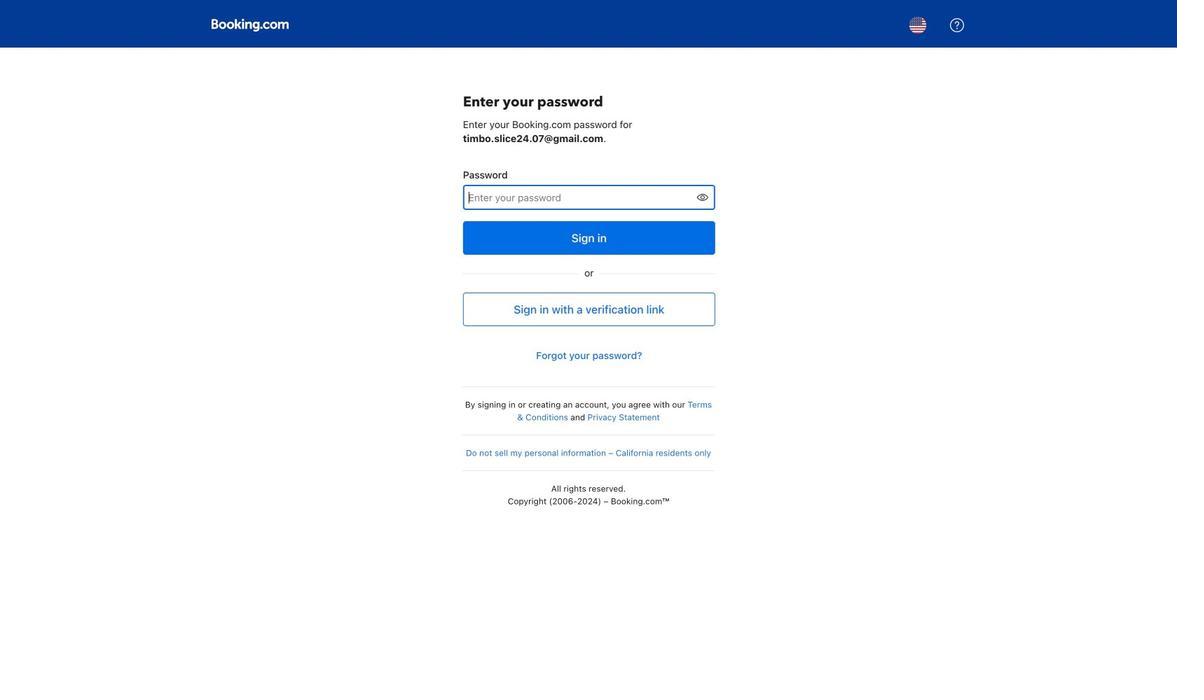 Task type: locate. For each thing, give the bounding box(es) containing it.
Enter your password password field
[[463, 185, 687, 210]]



Task type: vqa. For each thing, say whether or not it's contained in the screenshot.
Enter your password password field
yes



